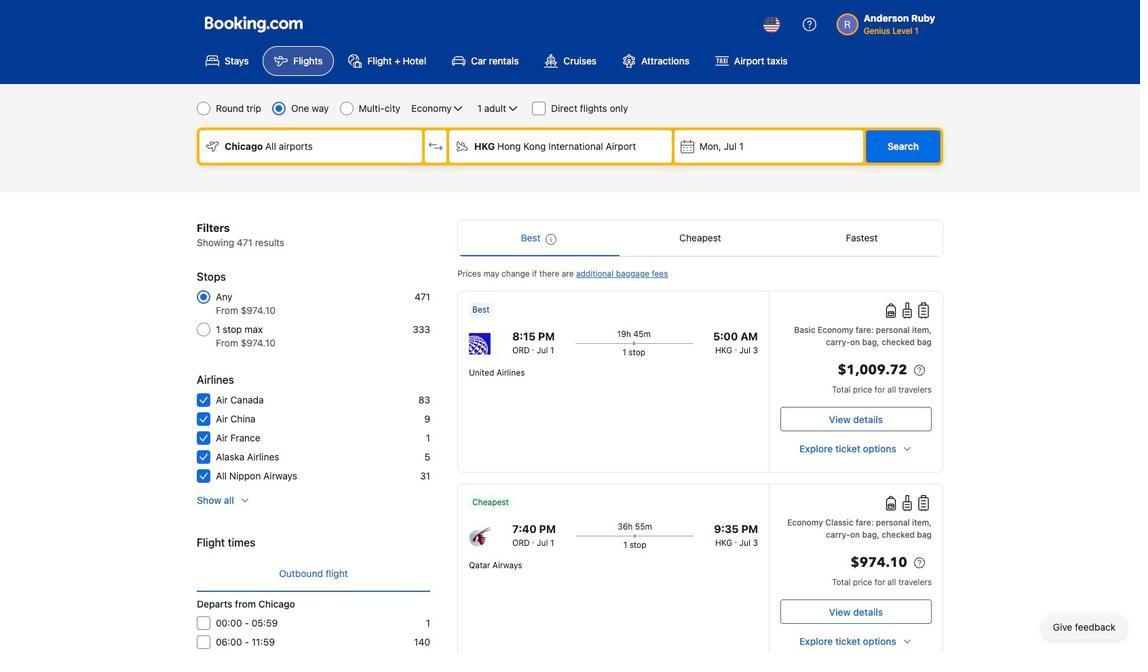 Task type: vqa. For each thing, say whether or not it's contained in the screenshot.
Flights homepage image in the top of the page
yes



Task type: describe. For each thing, give the bounding box(es) containing it.
$974.10 region
[[781, 553, 932, 577]]



Task type: locate. For each thing, give the bounding box(es) containing it.
best image
[[546, 234, 557, 245]]

$1,009.72 region
[[781, 360, 932, 384]]

your account menu anderson ruby genius level 1 element
[[837, 12, 936, 37]]

flights homepage image
[[205, 16, 303, 33]]

best image
[[546, 234, 557, 245]]

tab list
[[458, 221, 943, 257]]



